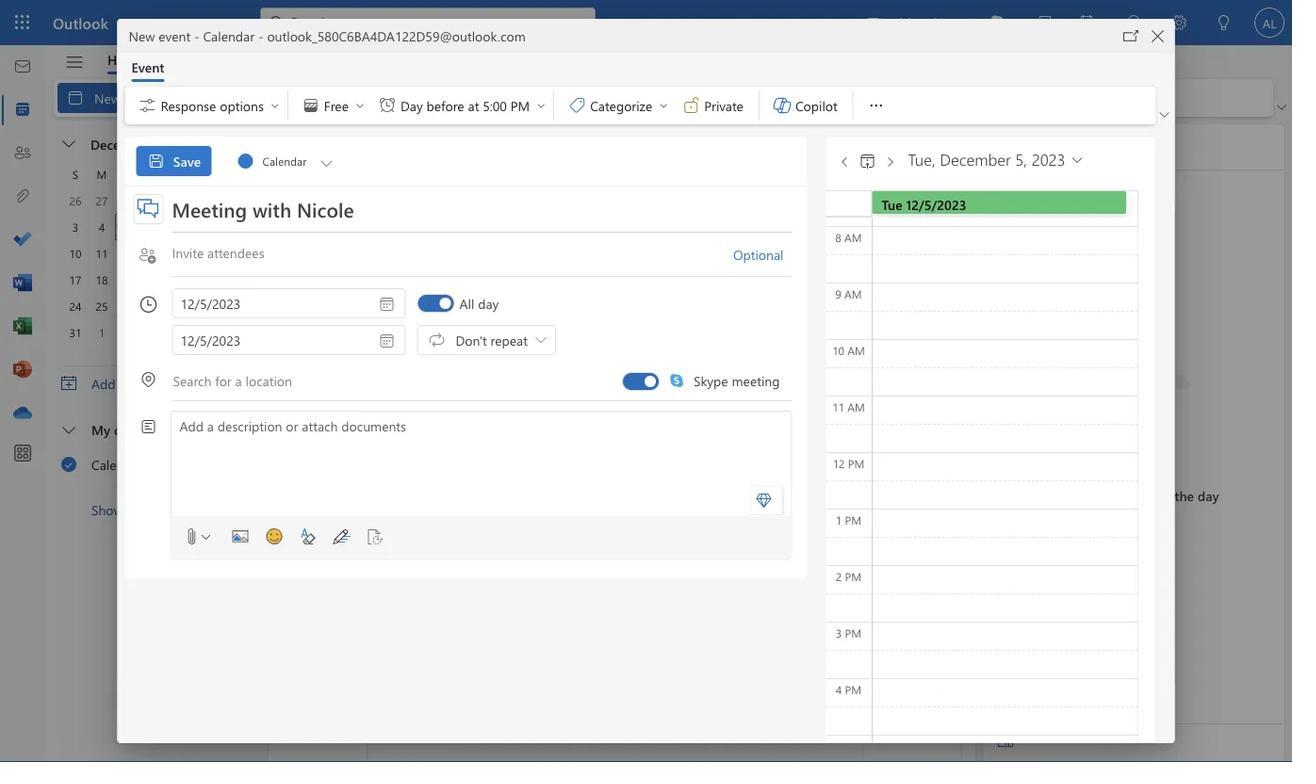 Task type: locate. For each thing, give the bounding box(es) containing it.
6 button left 7
[[143, 216, 166, 239]]

1 vertical spatial 4 button
[[170, 322, 192, 344]]

5 inside 5 cell
[[125, 220, 131, 235]]

2023 inside button
[[155, 135, 185, 153]]

5 down 22 button
[[204, 325, 210, 340]]

22
[[201, 273, 214, 288], [772, 486, 786, 503]]

optional button
[[725, 240, 793, 270]]

0 vertical spatial 1 button
[[196, 190, 219, 212]]

pm up 3 pm
[[845, 570, 862, 585]]

2 horizontal spatial 9
[[871, 297, 878, 314]]

t
[[125, 167, 131, 182], [178, 167, 184, 182]]

- up help button
[[258, 27, 264, 45]]

30 button
[[170, 190, 192, 212], [223, 295, 245, 318]]

25 down ''
[[375, 580, 390, 597]]

0 vertical spatial 12
[[122, 246, 134, 261]]

24 inside 24 button
[[69, 299, 82, 314]]

am
[[845, 230, 862, 245], [845, 287, 862, 302], [848, 343, 865, 359], [848, 400, 865, 415]]

event button
[[117, 53, 179, 82]]

0 horizontal spatial 2023
[[155, 135, 185, 153]]

 categorize 
[[568, 96, 670, 115]]

12 up add a description or attach documents, press alt+f10 to exit text field
[[475, 391, 489, 409]]

0 horizontal spatial 29 button
[[143, 190, 166, 212]]

28 button
[[117, 190, 140, 212], [170, 295, 192, 318]]

all
[[127, 501, 140, 519]]

30 button down 23 button at the left of the page
[[223, 295, 245, 318]]

add left a
[[180, 418, 204, 435]]

 left 
[[658, 100, 670, 111]]

share group
[[736, 79, 882, 113]]

tue, for tue, dec 5
[[999, 136, 1028, 158]]

4 pm
[[836, 683, 862, 698]]

13 button
[[143, 242, 166, 265]]


[[883, 154, 898, 169]]


[[568, 96, 587, 115]]

9 right 8 button
[[231, 220, 237, 235]]

2 vertical spatial 30
[[871, 580, 885, 597]]

pm right 5:00
[[511, 97, 530, 114]]

27 for the right 27 button
[[149, 299, 161, 314]]

29 left 2 pm on the bottom
[[772, 580, 786, 597]]

to do image
[[13, 231, 32, 250]]

 inside new group
[[467, 89, 486, 107]]

 day before at 5:00 pm 
[[378, 96, 547, 115]]

4 button down 21
[[170, 322, 192, 344]]

8 up 9 am
[[836, 230, 842, 245]]

0 vertical spatial 28
[[122, 193, 134, 208]]

 button
[[56, 46, 93, 78]]

powerpoint image
[[13, 361, 32, 380]]

3 inside 'document'
[[836, 626, 842, 641]]

0 horizontal spatial 22
[[201, 273, 214, 288]]

sunday
[[276, 177, 312, 192]]

25 inside 25 button
[[96, 299, 108, 314]]

 button
[[991, 729, 1021, 759]]

11 up 18 button
[[96, 246, 108, 261]]

2 vertical spatial 12
[[833, 457, 845, 472]]

december
[[91, 135, 152, 153], [940, 149, 1011, 170]]

30
[[175, 193, 187, 208], [228, 299, 240, 314], [871, 580, 885, 597]]

10 up "or"
[[276, 391, 291, 409]]

3 button
[[64, 216, 87, 239]]

am up 11 am
[[848, 343, 865, 359]]

share
[[768, 89, 800, 106]]

31 button
[[64, 322, 87, 344]]

3 for 3
[[72, 220, 78, 235]]

application
[[0, 0, 1293, 763]]

0 horizontal spatial december
[[91, 135, 152, 153]]

mail image
[[13, 58, 32, 76]]

17
[[69, 273, 82, 288]]

2 vertical spatial 28
[[673, 580, 687, 597]]

4 button right 3 button
[[91, 216, 113, 239]]

tue, inside 'document'
[[909, 149, 936, 170]]

0 vertical spatial 16
[[228, 246, 240, 261]]

29 down the wednesday element
[[149, 193, 161, 208]]

1 button down f
[[196, 190, 219, 212]]

day right the
[[1198, 487, 1220, 504]]

1 horizontal spatial 5 button
[[196, 322, 219, 344]]

0 vertical spatial 29
[[149, 193, 161, 208]]

1 vertical spatial day
[[1198, 487, 1220, 504]]

am for 9 am
[[845, 287, 862, 302]]

3 down 2 pm on the bottom
[[836, 626, 842, 641]]

tue, right  button
[[909, 149, 936, 170]]

t right the wednesday element
[[178, 167, 184, 182]]

optional
[[734, 246, 784, 263]]

options group
[[292, 87, 550, 121]]

 inside "button"
[[317, 154, 336, 173]]

12 up "1 pm"
[[833, 457, 845, 472]]

28 button down 21 button
[[170, 295, 192, 318]]

0 horizontal spatial 29
[[149, 193, 161, 208]]

0 horizontal spatial 9
[[231, 220, 237, 235]]

thursday element
[[168, 161, 194, 188]]

or
[[286, 418, 298, 435]]

sunday element
[[62, 161, 89, 188]]

16 right '15' button
[[228, 246, 240, 261]]

1 horizontal spatial day
[[1198, 487, 1220, 504]]

skype meeting image
[[645, 376, 656, 388]]

1 vertical spatial 27
[[149, 299, 161, 314]]

m
[[97, 167, 107, 182]]

6 down 23 button at the left of the page
[[231, 325, 237, 340]]

 button up 'sunday' "element"
[[55, 131, 85, 157]]

8 inside tue, december 5, 2023 'document'
[[836, 230, 842, 245]]

list box
[[46, 412, 261, 527]]

30 down 23 button at the left of the page
[[228, 299, 240, 314]]

 inside  response options 
[[270, 100, 281, 111]]

 button down 
[[1157, 106, 1173, 125]]


[[236, 152, 255, 171]]

1 horizontal spatial t
[[178, 167, 184, 182]]

12 left 
[[122, 246, 134, 261]]

 button
[[361, 523, 391, 553]]

3 up the 10 "button"
[[72, 220, 78, 235]]

30 button up 7
[[170, 190, 192, 212]]

0 horizontal spatial tue,
[[909, 149, 936, 170]]

a
[[207, 418, 214, 435]]

tuesday element
[[115, 161, 141, 188]]


[[138, 96, 157, 115]]

22 button
[[196, 269, 219, 291]]

none field containing 
[[236, 146, 337, 177]]

calendar down my calendars
[[91, 456, 143, 474]]

14 inside button
[[175, 246, 187, 261]]

1 horizontal spatial 1 button
[[196, 190, 219, 212]]

1 t from the left
[[125, 167, 131, 182]]

december up tuesday element
[[91, 135, 152, 153]]

11 up documents
[[375, 391, 390, 409]]

pm for 1 pm
[[845, 513, 862, 528]]

9 inside tue, december 5, 2023 'document'
[[836, 287, 842, 302]]

0 vertical spatial 
[[467, 89, 486, 107]]

None field
[[236, 146, 337, 177]]

29
[[149, 193, 161, 208], [201, 299, 214, 314], [772, 580, 786, 597]]

1 vertical spatial 29
[[201, 299, 214, 314]]


[[745, 89, 764, 107]]


[[859, 152, 877, 171]]

 button
[[883, 144, 898, 175]]

0 horizontal spatial 25
[[96, 299, 108, 314]]

1 vertical spatial 3
[[836, 626, 842, 641]]

5:00
[[483, 97, 507, 114]]

1 horizontal spatial tue,
[[999, 136, 1028, 158]]

5 button down 22 button
[[196, 322, 219, 344]]

22 right 
[[772, 486, 786, 503]]

0 vertical spatial 13
[[149, 246, 161, 261]]

onedrive image
[[13, 405, 32, 423]]

1 vertical spatial 26 button
[[117, 295, 140, 318]]

0 horizontal spatial 23
[[228, 273, 240, 288]]

5 button inside cell
[[117, 216, 140, 239]]

0 vertical spatial 30
[[175, 193, 187, 208]]

2 horizontal spatial 12
[[833, 457, 845, 472]]

24 up 31 button
[[69, 299, 82, 314]]

1 vertical spatial 28
[[175, 299, 187, 314]]

2 up 9 button at the left top
[[231, 193, 237, 208]]

2 button down the ""
[[117, 322, 140, 344]]

add inside add a description or attach documents, press alt+f10 to exit text field
[[180, 418, 204, 435]]

add a description or attach documents
[[180, 418, 406, 435]]

5 pm
[[836, 739, 862, 755]]

pm down 3 pm
[[845, 683, 862, 698]]

2 vertical spatial 
[[62, 424, 75, 438]]

25 button
[[91, 295, 113, 318]]

12 inside tue, december 5, 2023 'document'
[[833, 457, 845, 472]]

1 vertical spatial 
[[378, 295, 397, 314]]

5 inside agenda view section
[[1064, 136, 1073, 158]]

day right all on the left top
[[478, 295, 499, 313]]

1 horizontal spatial 26 button
[[117, 295, 140, 318]]

pm for 2 pm
[[845, 570, 862, 585]]

0 vertical spatial 6 button
[[143, 216, 166, 239]]

2 horizontal spatial 11
[[833, 400, 845, 415]]

2 up 3 pm
[[836, 570, 842, 585]]

for
[[1154, 487, 1172, 504]]

0 horizontal spatial 16
[[228, 246, 240, 261]]

pm up 2 pm on the bottom
[[845, 513, 862, 528]]

2 t from the left
[[178, 167, 184, 182]]


[[467, 89, 486, 107], [378, 295, 397, 314], [378, 332, 397, 351]]

s inside "element"
[[72, 167, 78, 182]]

show all
[[91, 501, 140, 519]]

6 button down 23 button at the left of the page
[[223, 322, 245, 344]]

tue, inside agenda view section
[[999, 136, 1028, 158]]

wednesday
[[574, 177, 631, 192]]

new group
[[58, 79, 638, 117]]


[[682, 96, 701, 115]]

1 vertical spatial 5 button
[[196, 322, 219, 344]]

1 horizontal spatial -
[[258, 27, 264, 45]]

18
[[96, 273, 108, 288]]

pm down 11 am
[[849, 457, 865, 472]]

19 button
[[117, 269, 140, 291]]

planned
[[1102, 487, 1151, 504]]

list box containing my calendars
[[46, 412, 261, 527]]

excel image
[[13, 318, 32, 337]]

0 horizontal spatial 5 button
[[117, 216, 140, 239]]

1 horizontal spatial 16
[[871, 391, 885, 409]]

8 right 7
[[204, 220, 210, 235]]

0 vertical spatial 3
[[72, 220, 78, 235]]

Select a calendar text field
[[255, 146, 316, 177]]

26 button up 3 button
[[64, 190, 87, 212]]

5 right all on the left top
[[477, 297, 485, 314]]

pm for 12 pm
[[849, 457, 865, 472]]

calendar up help in the top of the page
[[203, 27, 255, 45]]

1 vertical spatial 16
[[871, 391, 885, 409]]

8 inside button
[[204, 220, 210, 235]]

day
[[478, 295, 499, 313], [1198, 487, 1220, 504]]

all
[[460, 295, 475, 313]]

application containing tue, dec 5
[[0, 0, 1293, 763]]

4 inside tue, december 5, 2023 'document'
[[836, 683, 842, 698]]

1 horizontal spatial 24
[[276, 580, 291, 597]]


[[61, 456, 77, 472]]

2023 inside 'document'
[[1032, 149, 1066, 170]]

24 down insert emojis and gifs image
[[276, 580, 291, 597]]

 week
[[391, 89, 446, 107]]

3 inside button
[[72, 220, 78, 235]]

december left the 5,
[[940, 149, 1011, 170]]

2023
[[155, 135, 185, 153], [1032, 149, 1066, 170]]

26
[[69, 193, 82, 208], [304, 203, 318, 220], [122, 299, 134, 314], [475, 580, 489, 597]]

 right dec
[[1070, 152, 1086, 168]]

5 inside tue, december 5, 2023 'document'
[[836, 739, 842, 755]]

t right the m
[[125, 167, 131, 182]]

16
[[228, 246, 240, 261], [871, 391, 885, 409]]

0 horizontal spatial 12
[[122, 246, 134, 261]]

2 vertical spatial 10
[[276, 391, 291, 409]]

options
[[220, 97, 264, 114]]

9 am
[[836, 287, 862, 302]]

1 horizontal spatial 27
[[149, 299, 161, 314]]

word image
[[13, 274, 32, 293]]

0 horizontal spatial 24
[[69, 299, 82, 314]]

am down 8 am
[[845, 287, 862, 302]]

2 vertical spatial 27
[[574, 580, 588, 597]]

2 button up 9 button at the left top
[[223, 190, 245, 212]]

 left all day icon in the left top of the page
[[378, 295, 397, 314]]

 down 
[[1160, 111, 1170, 120]]

 right month
[[536, 100, 547, 111]]

1 down f
[[204, 193, 210, 208]]

25 down 18 button
[[96, 299, 108, 314]]

0 vertical spatial calendar
[[203, 27, 255, 45]]

tue,
[[999, 136, 1028, 158], [909, 149, 936, 170]]

am up 9 am
[[845, 230, 862, 245]]

response
[[161, 97, 216, 114]]

0 vertical spatial add
[[91, 375, 116, 392]]

add right  on the left of page
[[91, 375, 116, 392]]

0 vertical spatial day
[[478, 295, 499, 313]]

1 vertical spatial 22
[[772, 486, 786, 503]]

0 vertical spatial 1
[[204, 193, 210, 208]]

6 right "4 pm"
[[871, 674, 878, 692]]

3 for 3 pm
[[836, 626, 842, 641]]

2023 up thursday element
[[155, 135, 185, 153]]

9 down 8 am
[[836, 287, 842, 302]]

1 horizontal spatial 9
[[836, 287, 842, 302]]

26 button down '19'
[[117, 295, 140, 318]]

29 down 22 button
[[201, 299, 214, 314]]

22 down '15' button
[[201, 273, 214, 288]]

0 vertical spatial 25
[[96, 299, 108, 314]]

25
[[96, 299, 108, 314], [375, 580, 390, 597]]

2 s from the left
[[231, 167, 237, 182]]

0 vertical spatial 22
[[201, 273, 214, 288]]

2 vertical spatial 6
[[871, 674, 878, 692]]

work
[[306, 89, 337, 106]]

27 button
[[91, 190, 113, 212], [143, 295, 166, 318]]

1 vertical spatial calendar
[[91, 456, 143, 474]]

5 up 12 button
[[125, 220, 131, 235]]

help button
[[216, 45, 271, 74]]

1 horizontal spatial 2 button
[[223, 190, 245, 212]]

my
[[91, 421, 110, 439]]

 right before
[[467, 89, 486, 107]]

 button
[[853, 144, 883, 175]]

 print
[[821, 89, 871, 107]]

s right friday element
[[231, 167, 237, 182]]

view
[[173, 51, 200, 68]]

0 horizontal spatial 15
[[201, 246, 214, 261]]

29 button
[[143, 190, 166, 212], [196, 295, 219, 318]]

 left 
[[270, 100, 281, 111]]

 button
[[194, 131, 221, 157]]

4 down 21
[[178, 325, 184, 340]]

t for tuesday element
[[125, 167, 131, 182]]

pm down 2 pm on the bottom
[[845, 626, 862, 641]]

29 button down the wednesday element
[[143, 190, 166, 212]]

11
[[96, 246, 108, 261], [375, 391, 390, 409], [833, 400, 845, 415]]

0 vertical spatial 10
[[69, 246, 82, 261]]

tab list
[[93, 45, 272, 74]]

month
[[489, 89, 528, 106]]

 up 'sunday' "element"
[[62, 138, 75, 151]]

 inside tue, december 5, 2023 'document'
[[1160, 111, 1170, 120]]

1 horizontal spatial 29
[[201, 299, 214, 314]]

2 - from the left
[[258, 27, 264, 45]]

29 button down 22 button
[[196, 295, 219, 318]]

1 right 31 button
[[99, 325, 105, 340]]

1 horizontal spatial 12
[[475, 391, 489, 409]]

0 horizontal spatial -
[[194, 27, 200, 45]]

1 button right 31 button
[[91, 322, 113, 344]]


[[228, 139, 240, 150]]

1 vertical spatial 2 button
[[117, 322, 140, 344]]

10 up 17 on the left of page
[[69, 246, 82, 261]]

15 down meeting
[[772, 391, 786, 409]]

0 horizontal spatial s
[[72, 167, 78, 182]]

1 horizontal spatial 28 button
[[170, 295, 192, 318]]

5 button up 12 button
[[117, 216, 140, 239]]

0 vertical spatial 15
[[201, 246, 214, 261]]

1 vertical spatial 27 button
[[143, 295, 166, 318]]

11 inside button
[[96, 246, 108, 261]]

add
[[91, 375, 116, 392], [180, 418, 204, 435]]

1 s from the left
[[72, 167, 78, 182]]

15 up 22 button
[[201, 246, 214, 261]]

1 horizontal spatial 27 button
[[143, 295, 166, 318]]

1 horizontal spatial calendar
[[203, 27, 255, 45]]

1 horizontal spatial 8
[[836, 230, 842, 245]]

pm for 3 pm
[[845, 626, 862, 641]]

1 vertical spatial 1 button
[[91, 322, 113, 344]]

0 vertical spatial 4 button
[[91, 216, 113, 239]]

13 inside button
[[149, 246, 161, 261]]

End date text field
[[173, 326, 405, 355]]

1 vertical spatial 14
[[673, 391, 687, 409]]

11 down 10 am
[[833, 400, 845, 415]]

don't
[[456, 332, 487, 349]]

-
[[194, 27, 200, 45], [258, 27, 264, 45]]

1 horizontal spatial 15
[[772, 391, 786, 409]]

0 vertical spatial 
[[1160, 111, 1170, 120]]

30 up 7
[[175, 193, 187, 208]]

1 horizontal spatial 3
[[836, 626, 842, 641]]

1 horizontal spatial 30
[[228, 299, 240, 314]]

 left my
[[62, 424, 75, 438]]

9 right 9 am
[[871, 297, 878, 314]]

5 cell
[[115, 214, 141, 240]]

pm down "4 pm"
[[845, 739, 862, 755]]

0 horizontal spatial 8
[[204, 220, 210, 235]]

Invite attendees text field
[[172, 244, 721, 266]]

Repeat: field
[[450, 331, 554, 351]]

- right event
[[194, 27, 200, 45]]

23
[[228, 273, 240, 288], [871, 486, 885, 503]]

s
[[72, 167, 78, 182], [231, 167, 237, 182]]

editor image
[[327, 523, 357, 553]]

tue, left dec
[[999, 136, 1028, 158]]

monday element
[[89, 161, 115, 188]]

 up search for a location field
[[378, 332, 397, 351]]

0 horizontal spatial calendar
[[91, 456, 143, 474]]

1 up 2 pm on the bottom
[[836, 513, 842, 528]]

6 left 7
[[152, 220, 158, 235]]

agenda view section
[[983, 124, 1285, 763]]

1 horizontal spatial 29 button
[[196, 295, 219, 318]]



Task type: describe. For each thing, give the bounding box(es) containing it.
1 vertical spatial 30 button
[[223, 295, 245, 318]]

 inside the  categorize 
[[658, 100, 670, 111]]

9 inside button
[[231, 220, 237, 235]]

4 left all day icon in the left top of the page
[[375, 297, 383, 314]]

home button
[[93, 45, 158, 74]]

tue, december 5, 2023 dialog
[[0, 0, 1293, 763]]

12 button
[[117, 242, 140, 265]]

thursday
[[673, 177, 718, 192]]

list box inside application
[[46, 412, 261, 527]]


[[391, 89, 410, 107]]

add for add a description or attach documents
[[180, 418, 204, 435]]

1 horizontal spatial 1
[[204, 193, 210, 208]]

1 vertical spatial 1
[[99, 325, 105, 340]]

meet
[[900, 13, 930, 30]]


[[139, 294, 158, 313]]

 private
[[682, 96, 744, 115]]

attach
[[302, 418, 338, 435]]

1 horizontal spatial 11
[[375, 391, 390, 409]]

add calendar
[[91, 375, 169, 392]]

1 horizontal spatial 14
[[673, 391, 687, 409]]

27 for left 27 button
[[96, 193, 108, 208]]

14 button
[[170, 242, 192, 265]]

friday element
[[194, 161, 221, 188]]

tue, december 5, 2023 document
[[0, 0, 1293, 763]]

tue, for tue, december 5, 2023 
[[909, 149, 936, 170]]

7
[[178, 220, 184, 235]]

2 horizontal spatial 30
[[871, 580, 885, 597]]

23 inside button
[[228, 273, 240, 288]]

 button inside tue, december 5, 2023 'document'
[[1157, 106, 1173, 125]]

saturday element
[[221, 161, 247, 188]]

files image
[[13, 188, 32, 207]]

 button
[[838, 144, 853, 175]]

pm for 4 pm
[[845, 683, 862, 698]]

10 inside "button"
[[69, 246, 82, 261]]

insert pictures inline image
[[225, 523, 255, 553]]

11 button
[[91, 242, 113, 265]]

1 horizontal spatial 25
[[375, 580, 390, 597]]

21 button
[[170, 269, 192, 291]]

1 pm
[[836, 513, 862, 528]]

1 vertical spatial 15
[[772, 391, 786, 409]]

 button
[[858, 87, 896, 125]]

day inside tue, december 5, 2023 'document'
[[478, 295, 499, 313]]


[[821, 89, 840, 107]]

1 inside tue, december 5, 2023 'document'
[[836, 513, 842, 528]]

pm inside  day before at 5:00 pm 
[[511, 97, 530, 114]]

1 vertical spatial 6
[[231, 325, 237, 340]]

 save
[[147, 152, 201, 171]]

day
[[401, 97, 423, 114]]

31
[[69, 325, 82, 340]]


[[868, 14, 883, 29]]

1 vertical spatial 24
[[276, 580, 291, 597]]

am for 8 am
[[845, 230, 862, 245]]

meeting
[[732, 372, 780, 390]]

18 button
[[91, 269, 113, 291]]

1 vertical spatial 28 button
[[170, 295, 192, 318]]

 for 'end date' text box
[[378, 332, 397, 351]]

week
[[414, 89, 446, 106]]

0 horizontal spatial 28
[[122, 193, 134, 208]]

1 vertical spatial 23
[[871, 486, 885, 503]]

16 button
[[223, 242, 245, 265]]

15 inside button
[[201, 246, 214, 261]]

outlook banner
[[0, 0, 1293, 45]]

12/5/2023
[[907, 196, 967, 214]]

0 horizontal spatial 2 button
[[117, 322, 140, 344]]

more apps image
[[13, 445, 32, 464]]

 response options 
[[138, 96, 281, 115]]

dec
[[1032, 136, 1060, 158]]

0 horizontal spatial 30
[[175, 193, 187, 208]]

12 pm
[[833, 457, 865, 472]]

22 inside button
[[201, 273, 214, 288]]


[[757, 493, 772, 508]]

am for 10 am
[[848, 343, 865, 359]]

0 horizontal spatial 1 button
[[91, 322, 113, 344]]

 month
[[467, 89, 528, 107]]

before
[[427, 97, 465, 114]]

at
[[468, 97, 479, 114]]

calendars
[[114, 421, 171, 439]]

12 inside button
[[122, 246, 134, 261]]

s for 'sunday' "element"
[[72, 167, 78, 182]]

2 left tue
[[871, 203, 878, 220]]

view button
[[158, 45, 215, 74]]

3 pm
[[836, 626, 862, 641]]

24 button
[[64, 295, 87, 318]]

calendar
[[119, 375, 169, 392]]

description
[[218, 418, 282, 435]]

 inside tue, december 5, 2023 
[[1070, 152, 1086, 168]]

1 horizontal spatial 6 button
[[223, 322, 245, 344]]

2 horizontal spatial 6
[[871, 674, 878, 692]]

friday
[[772, 177, 802, 192]]

2 pm
[[836, 570, 862, 585]]

 button
[[750, 486, 783, 516]]

skype
[[694, 372, 729, 390]]

2 horizontal spatial 28
[[673, 580, 687, 597]]

0 horizontal spatial 26 button
[[64, 190, 87, 212]]

 inside  free 
[[355, 100, 366, 111]]

copilot
[[796, 97, 838, 114]]

 button
[[1119, 23, 1145, 49]]

8 for 8 am
[[836, 230, 842, 245]]

8 am
[[836, 230, 862, 245]]

t for thursday element
[[178, 167, 184, 182]]

 button
[[1145, 23, 1172, 49]]

8 for 8
[[204, 220, 210, 235]]

event
[[159, 27, 191, 45]]

calendar image
[[13, 101, 32, 120]]

1 horizontal spatial 10
[[276, 391, 291, 409]]


[[147, 152, 166, 171]]


[[139, 417, 158, 436]]

week
[[340, 89, 370, 106]]

 button
[[316, 146, 337, 177]]

10 inside tue, december 5, 2023 'document'
[[833, 343, 845, 359]]

private
[[705, 97, 744, 114]]

my calendars
[[91, 421, 171, 439]]

wednesday element
[[141, 161, 168, 188]]

none field inside tue, december 5, 2023 'document'
[[236, 146, 337, 177]]

0 horizontal spatial  button
[[55, 131, 85, 157]]

1 horizontal spatial 28
[[175, 299, 187, 314]]

Search for a location field
[[172, 365, 619, 394]]

29 for 29 button to the right
[[201, 299, 214, 314]]

 for the start date text box
[[378, 295, 397, 314]]

1 horizontal spatial 22
[[772, 486, 786, 503]]

0 horizontal spatial 6
[[152, 220, 158, 235]]

event
[[132, 59, 164, 76]]

tab list containing home
[[93, 45, 272, 74]]

 inside  day before at 5:00 pm 
[[536, 100, 547, 111]]


[[999, 736, 1014, 752]]

all day image
[[440, 298, 451, 309]]

0 vertical spatial 2 button
[[223, 190, 245, 212]]


[[139, 371, 158, 389]]

show formatting options image
[[293, 523, 323, 553]]

11 inside tue, december 5, 2023 'document'
[[833, 400, 845, 415]]

0 horizontal spatial 4 button
[[91, 216, 113, 239]]


[[65, 52, 84, 72]]

w
[[149, 167, 160, 182]]

tue, december 5, 2023 
[[909, 149, 1086, 170]]

0 vertical spatial 30 button
[[170, 190, 192, 212]]


[[1150, 28, 1166, 44]]

nov 26
[[276, 203, 318, 220]]

Add a description or attach documents, press Alt+F10 to exit text field
[[180, 418, 783, 486]]

december inside button
[[91, 135, 152, 153]]

am for 11 am
[[848, 400, 865, 415]]

december 2023 button
[[81, 131, 194, 157]]

add for add calendar
[[91, 375, 116, 392]]

0 horizontal spatial 27 button
[[91, 190, 113, 212]]

tags group
[[558, 87, 755, 121]]

8 button
[[196, 216, 219, 239]]

new
[[129, 27, 155, 45]]

1 vertical spatial 
[[62, 138, 75, 151]]

documents
[[342, 418, 406, 435]]

1 - from the left
[[194, 27, 200, 45]]

2 up add calendar
[[125, 325, 131, 340]]

all day
[[460, 295, 499, 313]]


[[1124, 28, 1140, 44]]

Add details for the event text field
[[172, 187, 793, 232]]


[[867, 96, 886, 115]]

calendar inside tue, december 5, 2023 'document'
[[203, 27, 255, 45]]

Start date text field
[[173, 290, 405, 318]]

insert emojis and gifs image
[[259, 523, 289, 553]]

1 vertical spatial 12
[[475, 391, 489, 409]]

16 inside 16 button
[[228, 246, 240, 261]]

repeat
[[491, 332, 528, 349]]

left-rail-appbar navigation
[[4, 45, 41, 436]]

1 vertical spatial 30
[[228, 299, 240, 314]]

 button
[[221, 131, 247, 157]]


[[283, 89, 302, 107]]

7 button
[[170, 216, 192, 239]]


[[378, 96, 397, 115]]

december inside 'document'
[[940, 149, 1011, 170]]

2 horizontal spatial 29
[[772, 580, 786, 597]]

1 horizontal spatial 4 button
[[170, 322, 192, 344]]

2 inside 'document'
[[836, 570, 842, 585]]

0 horizontal spatial 6 button
[[143, 216, 166, 239]]

4 right 3 button
[[99, 220, 105, 235]]

s for the saturday element
[[231, 167, 237, 182]]

1 horizontal spatial 13
[[574, 391, 588, 409]]

29 for left 29 button
[[149, 193, 161, 208]]

day inside 'nothing planned for the day enjoy!'
[[1198, 487, 1220, 504]]

tuesday
[[475, 177, 514, 192]]

0 vertical spatial 28 button
[[117, 190, 140, 212]]

people image
[[13, 144, 32, 163]]


[[138, 246, 157, 265]]

pm for 5 pm
[[845, 739, 862, 755]]



Task type: vqa. For each thing, say whether or not it's contained in the screenshot.
the topmost ' INBOX'
no



